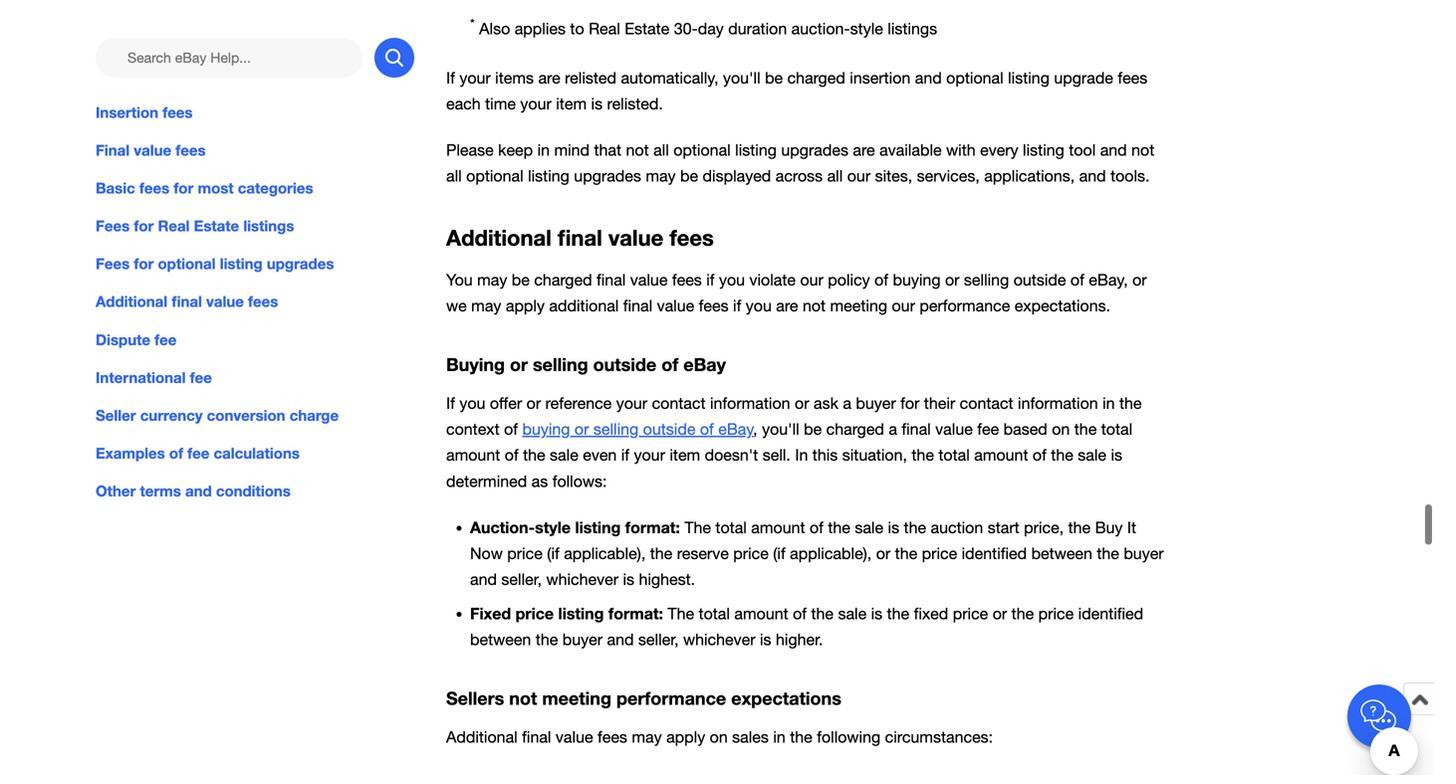 Task type: describe. For each thing, give the bounding box(es) containing it.
may down sellers not meeting performance expectations
[[632, 728, 662, 747]]

relisted
[[565, 69, 616, 87]]

available
[[879, 141, 942, 159]]

selling inside you may be charged final value fees if you violate our policy of buying or selling outside of ebay, or we may apply additional final value fees if you are not meeting our performance expectations.
[[964, 271, 1009, 289]]

if inside , you'll be charged a final value fee based on the total amount of the sale even if your item doesn't sell. in this situation, the total amount of the sale is determined as follows:
[[621, 446, 629, 465]]

ebay,
[[1089, 271, 1128, 289]]

listing inside "if your items are relisted automatically, you'll be charged insertion and optional listing upgrade fees each time your item is relisted."
[[1008, 69, 1050, 87]]

be inside , you'll be charged a final value fee based on the total amount of the sale even if your item doesn't sell. in this situation, the total amount of the sale is determined as follows:
[[804, 420, 822, 439]]

and down tool
[[1079, 167, 1106, 185]]

value inside , you'll be charged a final value fee based on the total amount of the sale even if your item doesn't sell. in this situation, the total amount of the sale is determined as follows:
[[935, 420, 973, 439]]

fees inside final value fees link
[[176, 141, 206, 159]]

higher.
[[776, 631, 823, 649]]

outside inside you may be charged final value fees if you violate our policy of buying or selling outside of ebay, or we may apply additional final value fees if you are not meeting our performance expectations.
[[1014, 271, 1066, 289]]

1 (if from the left
[[547, 545, 559, 563]]

seller, inside the total amount of the sale is the auction start price, the buy it now price (if applicable), the reserve price (if applicable), or the price identified between the buyer and seller, whichever is highest.
[[501, 570, 542, 589]]

0 horizontal spatial performance
[[616, 688, 726, 709]]

of inside the if you offer or reference your contact information or ask a buyer for their contact information in the context of
[[504, 420, 518, 439]]

1 horizontal spatial all
[[653, 141, 669, 159]]

meeting inside you may be charged final value fees if you violate our policy of buying or selling outside of ebay, or we may apply additional final value fees if you are not meeting our performance expectations.
[[830, 297, 887, 315]]

is left "higher."
[[760, 631, 771, 649]]

reserve
[[677, 545, 729, 563]]

buyer inside the if you offer or reference your contact information or ask a buyer for their contact information in the context of
[[856, 394, 896, 413]]

listing up displayed
[[735, 141, 777, 159]]

your down items
[[520, 95, 552, 113]]

insertion fees link
[[96, 102, 414, 124]]

now
[[470, 545, 503, 563]]

sale up follows:
[[550, 446, 578, 465]]

sellers
[[446, 688, 504, 709]]

0 vertical spatial additional final value fees
[[446, 225, 714, 251]]

2 vertical spatial additional
[[446, 728, 518, 747]]

this
[[812, 446, 838, 465]]

fees for real estate listings link
[[96, 215, 414, 237]]

0 vertical spatial you
[[719, 271, 745, 289]]

on inside , you'll be charged a final value fee based on the total amount of the sale even if your item doesn't sell. in this situation, the total amount of the sale is determined as follows:
[[1052, 420, 1070, 439]]

items
[[495, 69, 534, 87]]

conditions
[[216, 482, 291, 500]]

optional down 'fees for real estate listings'
[[158, 255, 216, 273]]

seller, inside the total amount of the sale is the fixed price or the price identified between the buyer and seller, whichever is higher.
[[638, 631, 679, 649]]

based
[[1003, 420, 1047, 439]]

1 vertical spatial apply
[[666, 728, 705, 747]]

tool
[[1069, 141, 1096, 159]]

2 horizontal spatial our
[[892, 297, 915, 315]]

the inside the if you offer or reference your contact information or ask a buyer for their contact information in the context of
[[1119, 394, 1142, 413]]

with
[[946, 141, 976, 159]]

dispute fee link
[[96, 329, 414, 351]]

optional down keep at the top left
[[466, 167, 523, 185]]

duration
[[728, 19, 787, 38]]

for inside basic fees for most categories link
[[174, 179, 194, 197]]

expectations
[[731, 688, 841, 709]]

total right based
[[1101, 420, 1132, 439]]

is left fixed
[[871, 605, 883, 623]]

is inside "if your items are relisted automatically, you'll be charged insertion and optional listing upgrade fees each time your item is relisted."
[[591, 95, 603, 113]]

sales
[[732, 728, 769, 747]]

optional up displayed
[[673, 141, 731, 159]]

that
[[594, 141, 622, 159]]

seller
[[96, 407, 136, 425]]

other terms and conditions
[[96, 482, 291, 500]]

of down based
[[1033, 446, 1047, 465]]

dispute fee
[[96, 331, 177, 349]]

conversion
[[207, 407, 285, 425]]

each
[[446, 95, 481, 113]]

other
[[96, 482, 136, 500]]

you may be charged final value fees if you violate our policy of buying or selling outside of ebay, or we may apply additional final value fees if you are not meeting our performance expectations.
[[446, 271, 1147, 315]]

selling for buying or selling outside of ebay
[[593, 420, 639, 439]]

you'll inside , you'll be charged a final value fee based on the total amount of the sale even if your item doesn't sell. in this situation, the total amount of the sale is determined as follows:
[[762, 420, 799, 439]]

30-
[[674, 19, 698, 38]]

auction-
[[791, 19, 850, 38]]

0 vertical spatial if
[[706, 271, 715, 289]]

1 vertical spatial style
[[535, 518, 571, 537]]

not right that
[[626, 141, 649, 159]]

buying or selling outside of ebay
[[446, 354, 726, 375]]

sale up buy
[[1078, 446, 1106, 465]]

automatically,
[[621, 69, 719, 87]]

applications,
[[984, 167, 1075, 185]]

is left auction
[[888, 519, 899, 537]]

1 horizontal spatial in
[[773, 728, 786, 747]]

and inside the total amount of the sale is the fixed price or the price identified between the buyer and seller, whichever is higher.
[[607, 631, 634, 649]]

fees for optional listing upgrades link
[[96, 253, 414, 275]]

for inside fees for optional listing upgrades link
[[134, 255, 154, 273]]

1 contact from the left
[[652, 394, 706, 413]]

is left highest.
[[623, 570, 634, 589]]

every
[[980, 141, 1018, 159]]

examples
[[96, 445, 165, 463]]

charge
[[290, 407, 339, 425]]

time
[[485, 95, 516, 113]]

outside for buying or selling outside of ebay
[[643, 420, 696, 439]]

listing down fees for real estate listings link
[[220, 255, 263, 273]]

not up tools.
[[1131, 141, 1154, 159]]

may right we
[[471, 297, 501, 315]]

if you offer or reference your contact information or ask a buyer for their contact information in the context of
[[446, 394, 1142, 439]]

1 vertical spatial if
[[733, 297, 741, 315]]

fees for fees for real estate listings
[[96, 217, 130, 235]]

doesn't
[[705, 446, 758, 465]]

listing down mind
[[528, 167, 570, 185]]

additional
[[549, 297, 619, 315]]

buying or selling outside of ebay link
[[522, 420, 754, 439]]

as
[[531, 472, 548, 491]]

buyer inside the total amount of the sale is the auction start price, the buy it now price (if applicable), the reserve price (if applicable), or the price identified between the buyer and seller, whichever is highest.
[[1124, 545, 1164, 563]]

insertion
[[850, 69, 911, 87]]

categories
[[238, 179, 313, 197]]

may inside please keep in mind that not all optional listing upgrades are available with every listing tool and not all optional listing upgrades may be displayed across all our sites, services, applications, and tools.
[[646, 167, 676, 185]]

0 horizontal spatial buying
[[522, 420, 570, 439]]

amount down based
[[974, 446, 1028, 465]]

we
[[446, 297, 467, 315]]

sale inside the total amount of the sale is the fixed price or the price identified between the buyer and seller, whichever is higher.
[[838, 605, 867, 623]]

in
[[795, 446, 808, 465]]

start
[[988, 519, 1020, 537]]

examples of fee calculations
[[96, 445, 300, 463]]

basic fees for most categories
[[96, 179, 313, 197]]

final
[[96, 141, 130, 159]]

if your items are relisted automatically, you'll be charged insertion and optional listing upgrade fees each time your item is relisted.
[[446, 69, 1148, 113]]

real inside the * also applies to real estate 30-day duration auction-style listings
[[589, 19, 620, 38]]

fee up the other terms and conditions
[[187, 445, 210, 463]]

ebay for buying or selling outside of ebay
[[718, 420, 754, 439]]

performance inside you may be charged final value fees if you violate our policy of buying or selling outside of ebay, or we may apply additional final value fees if you are not meeting our performance expectations.
[[920, 297, 1010, 315]]

of up the determined
[[505, 446, 518, 465]]

are inside you may be charged final value fees if you violate our policy of buying or selling outside of ebay, or we may apply additional final value fees if you are not meeting our performance expectations.
[[776, 297, 798, 315]]

fees inside "additional final value fees" link
[[248, 293, 278, 311]]

whichever inside the total amount of the sale is the fixed price or the price identified between the buyer and seller, whichever is higher.
[[683, 631, 755, 649]]

charged for amount
[[826, 420, 884, 439]]

their
[[924, 394, 955, 413]]

1 vertical spatial real
[[158, 217, 190, 235]]

final value fees link
[[96, 139, 414, 161]]

examples of fee calculations link
[[96, 443, 414, 465]]

or inside the total amount of the sale is the auction start price, the buy it now price (if applicable), the reserve price (if applicable), or the price identified between the buyer and seller, whichever is highest.
[[876, 545, 891, 563]]

and down examples of fee calculations
[[185, 482, 212, 500]]

2 horizontal spatial all
[[827, 167, 843, 185]]

fee inside , you'll be charged a final value fee based on the total amount of the sale even if your item doesn't sell. in this situation, the total amount of the sale is determined as follows:
[[977, 420, 999, 439]]

basic fees for most categories link
[[96, 177, 414, 199]]

follows:
[[552, 472, 607, 491]]

additional final value fees link
[[96, 291, 414, 313]]

in inside please keep in mind that not all optional listing upgrades are available with every listing tool and not all optional listing upgrades may be displayed across all our sites, services, applications, and tools.
[[537, 141, 550, 159]]

if for if you offer or reference your contact information or ask a buyer for their contact information in the context of
[[446, 394, 455, 413]]

please
[[446, 141, 494, 159]]

are inside "if your items are relisted automatically, you'll be charged insertion and optional listing upgrade fees each time your item is relisted."
[[538, 69, 560, 87]]

fee up "seller currency conversion charge"
[[190, 369, 212, 387]]

auction
[[931, 519, 983, 537]]

international fee link
[[96, 367, 414, 389]]

1 vertical spatial additional final value fees
[[96, 293, 278, 311]]

total down their at right bottom
[[939, 446, 970, 465]]

your inside , you'll be charged a final value fee based on the total amount of the sale even if your item doesn't sell. in this situation, the total amount of the sale is determined as follows:
[[634, 446, 665, 465]]

be inside please keep in mind that not all optional listing upgrades are available with every listing tool and not all optional listing upgrades may be displayed across all our sites, services, applications, and tools.
[[680, 167, 698, 185]]

fees for real estate listings
[[96, 217, 294, 235]]

you
[[446, 271, 473, 289]]

of inside the total amount of the sale is the auction start price, the buy it now price (if applicable), the reserve price (if applicable), or the price identified between the buyer and seller, whichever is highest.
[[810, 519, 824, 537]]

the total amount of the sale is the fixed price or the price identified between the buyer and seller, whichever is higher.
[[470, 605, 1143, 649]]

fixed
[[914, 605, 948, 623]]

your up each
[[459, 69, 491, 87]]

whichever inside the total amount of the sale is the auction start price, the buy it now price (if applicable), the reserve price (if applicable), or the price identified between the buyer and seller, whichever is highest.
[[546, 570, 619, 589]]

1 horizontal spatial upgrades
[[574, 167, 641, 185]]

0 vertical spatial additional
[[446, 225, 552, 251]]

2 information from the left
[[1018, 394, 1098, 413]]

basic
[[96, 179, 135, 197]]

1 vertical spatial estate
[[194, 217, 239, 235]]

are inside please keep in mind that not all optional listing upgrades are available with every listing tool and not all optional listing upgrades may be displayed across all our sites, services, applications, and tools.
[[853, 141, 875, 159]]

a inside the if you offer or reference your contact information or ask a buyer for their contact information in the context of
[[843, 394, 851, 413]]

2 (if from the left
[[773, 545, 785, 563]]

in inside the if you offer or reference your contact information or ask a buyer for their contact information in the context of
[[1103, 394, 1115, 413]]

if for if your items are relisted automatically, you'll be charged insertion and optional listing upgrade fees each time your item is relisted.
[[446, 69, 455, 87]]

situation,
[[842, 446, 907, 465]]

across
[[776, 167, 823, 185]]

item inside , you'll be charged a final value fee based on the total amount of the sale even if your item doesn't sell. in this situation, the total amount of the sale is determined as follows:
[[670, 446, 700, 465]]

0 horizontal spatial meeting
[[542, 688, 611, 709]]

fees for fees for optional listing upgrades
[[96, 255, 130, 273]]

following
[[817, 728, 881, 747]]

apply inside you may be charged final value fees if you violate our policy of buying or selling outside of ebay, or we may apply additional final value fees if you are not meeting our performance expectations.
[[506, 297, 545, 315]]

expectations.
[[1015, 297, 1111, 315]]

fixed
[[470, 604, 511, 623]]

buying inside you may be charged final value fees if you violate our policy of buying or selling outside of ebay, or we may apply additional final value fees if you are not meeting our performance expectations.
[[893, 271, 941, 289]]

keep
[[498, 141, 533, 159]]

, you'll be charged a final value fee based on the total amount of the sale even if your item doesn't sell. in this situation, the total amount of the sale is determined as follows:
[[446, 420, 1132, 491]]

total inside the total amount of the sale is the fixed price or the price identified between the buyer and seller, whichever is higher.
[[699, 605, 730, 623]]



Task type: vqa. For each thing, say whether or not it's contained in the screenshot.
returns
no



Task type: locate. For each thing, give the bounding box(es) containing it.
on
[[1052, 420, 1070, 439], [710, 728, 728, 747]]

0 vertical spatial ebay
[[683, 354, 726, 375]]

real down basic fees for most categories
[[158, 217, 190, 235]]

apply
[[506, 297, 545, 315], [666, 728, 705, 747]]

0 horizontal spatial contact
[[652, 394, 706, 413]]

applicable), down auction-style listing format:
[[564, 545, 646, 563]]

between down price,
[[1031, 545, 1092, 563]]

price
[[507, 545, 543, 563], [733, 545, 769, 563], [922, 545, 957, 563], [515, 604, 554, 623], [953, 605, 988, 623], [1038, 605, 1074, 623]]

2 vertical spatial charged
[[826, 420, 884, 439]]

1 vertical spatial you'll
[[762, 420, 799, 439]]

estate left 30-
[[625, 19, 670, 38]]

0 vertical spatial whichever
[[546, 570, 619, 589]]

day
[[698, 19, 724, 38]]

meeting down "policy"
[[830, 297, 887, 315]]

listing down follows:
[[575, 518, 621, 537]]

fee
[[155, 331, 177, 349], [190, 369, 212, 387], [977, 420, 999, 439], [187, 445, 210, 463]]

1 horizontal spatial are
[[776, 297, 798, 315]]

fees for optional listing upgrades
[[96, 255, 334, 273]]

charged inside you may be charged final value fees if you violate our policy of buying or selling outside of ebay, or we may apply additional final value fees if you are not meeting our performance expectations.
[[534, 271, 592, 289]]

amount down sell. on the right bottom
[[751, 519, 805, 537]]

1 vertical spatial in
[[1103, 394, 1115, 413]]

1 if from the top
[[446, 69, 455, 87]]

policy
[[828, 271, 870, 289]]

1 horizontal spatial identified
[[1078, 605, 1143, 623]]

whichever down highest.
[[683, 631, 755, 649]]

1 horizontal spatial selling
[[593, 420, 639, 439]]

please keep in mind that not all optional listing upgrades are available with every listing tool and not all optional listing upgrades may be displayed across all our sites, services, applications, and tools.
[[446, 141, 1154, 185]]

1 fees from the top
[[96, 217, 130, 235]]

1 horizontal spatial item
[[670, 446, 700, 465]]

outside
[[1014, 271, 1066, 289], [593, 354, 657, 375], [643, 420, 696, 439]]

1 horizontal spatial you'll
[[762, 420, 799, 439]]

may right you
[[477, 271, 507, 289]]

outside for buying or selling outside of ebay
[[593, 354, 657, 375]]

additional up dispute fee
[[96, 293, 167, 311]]

buy
[[1095, 519, 1123, 537]]

of up buying or selling outside of ebay
[[662, 354, 678, 375]]

final inside , you'll be charged a final value fee based on the total amount of the sale even if your item doesn't sell. in this situation, the total amount of the sale is determined as follows:
[[902, 420, 931, 439]]

sale inside the total amount of the sale is the auction start price, the buy it now price (if applicable), the reserve price (if applicable), or the price identified between the buyer and seller, whichever is highest.
[[855, 519, 883, 537]]

other terms and conditions link
[[96, 480, 414, 502]]

your
[[459, 69, 491, 87], [520, 95, 552, 113], [616, 394, 647, 413], [634, 446, 665, 465]]

2 vertical spatial buyer
[[562, 631, 603, 649]]

for down the basic
[[134, 217, 154, 235]]

fees inside basic fees for most categories link
[[139, 179, 169, 197]]

not inside you may be charged final value fees if you violate our policy of buying or selling outside of ebay, or we may apply additional final value fees if you are not meeting our performance expectations.
[[803, 297, 826, 315]]

0 vertical spatial performance
[[920, 297, 1010, 315]]

charged up situation,
[[826, 420, 884, 439]]

a up situation,
[[889, 420, 897, 439]]

style
[[850, 19, 883, 38], [535, 518, 571, 537]]

listings down categories
[[243, 217, 294, 235]]

upgrades down fees for real estate listings link
[[267, 255, 334, 273]]

0 vertical spatial format:
[[625, 518, 680, 537]]

total inside the total amount of the sale is the auction start price, the buy it now price (if applicable), the reserve price (if applicable), or the price identified between the buyer and seller, whichever is highest.
[[715, 519, 747, 537]]

0 horizontal spatial information
[[710, 394, 790, 413]]

highest.
[[639, 570, 695, 589]]

our inside please keep in mind that not all optional listing upgrades are available with every listing tool and not all optional listing upgrades may be displayed across all our sites, services, applications, and tools.
[[847, 167, 871, 185]]

listing up applications,
[[1023, 141, 1064, 159]]

between inside the total amount of the sale is the auction start price, the buy it now price (if applicable), the reserve price (if applicable), or the price identified between the buyer and seller, whichever is highest.
[[1031, 545, 1092, 563]]

or
[[945, 271, 960, 289], [1132, 271, 1147, 289], [510, 354, 528, 375], [526, 394, 541, 413], [795, 394, 809, 413], [575, 420, 589, 439], [876, 545, 891, 563], [993, 605, 1007, 623]]

apply down sellers not meeting performance expectations
[[666, 728, 705, 747]]

additional
[[446, 225, 552, 251], [96, 293, 167, 311], [446, 728, 518, 747]]

fees inside insertion fees link
[[163, 104, 193, 122]]

2 vertical spatial our
[[892, 297, 915, 315]]

of inside examples of fee calculations link
[[169, 445, 183, 463]]

1 vertical spatial upgrades
[[574, 167, 641, 185]]

ebay for buying or selling outside of ebay
[[683, 354, 726, 375]]

1 vertical spatial whichever
[[683, 631, 755, 649]]

0 vertical spatial buying
[[893, 271, 941, 289]]

0 vertical spatial are
[[538, 69, 560, 87]]

for down 'fees for real estate listings'
[[134, 255, 154, 273]]

performance left expectations.
[[920, 297, 1010, 315]]

buying down reference
[[522, 420, 570, 439]]

amount up "higher."
[[734, 605, 788, 623]]

style up insertion
[[850, 19, 883, 38]]

1 horizontal spatial applicable),
[[790, 545, 872, 563]]

even
[[583, 446, 617, 465]]

(if right reserve
[[773, 545, 785, 563]]

the down highest.
[[668, 605, 694, 623]]

*
[[470, 16, 475, 31]]

1 vertical spatial a
[[889, 420, 897, 439]]

1 horizontal spatial listings
[[888, 19, 937, 38]]

1 vertical spatial on
[[710, 728, 728, 747]]

1 horizontal spatial (if
[[773, 545, 785, 563]]

the for fixed price listing format:
[[668, 605, 694, 623]]

0 vertical spatial seller,
[[501, 570, 542, 589]]

2 vertical spatial if
[[621, 446, 629, 465]]

1 vertical spatial meeting
[[542, 688, 611, 709]]

1 horizontal spatial a
[[889, 420, 897, 439]]

a inside , you'll be charged a final value fee based on the total amount of the sale even if your item doesn't sell. in this situation, the total amount of the sale is determined as follows:
[[889, 420, 897, 439]]

contact up buying or selling outside of ebay link
[[652, 394, 706, 413]]

the total amount of the sale is the auction start price, the buy it now price (if applicable), the reserve price (if applicable), or the price identified between the buyer and seller, whichever is highest.
[[470, 519, 1164, 589]]

upgrades down that
[[574, 167, 641, 185]]

you'll inside "if your items are relisted automatically, you'll be charged insertion and optional listing upgrade fees each time your item is relisted."
[[723, 69, 760, 87]]

0 horizontal spatial seller,
[[501, 570, 542, 589]]

1 vertical spatial if
[[446, 394, 455, 413]]

listing down auction-style listing format:
[[558, 604, 604, 623]]

on left the sales at right
[[710, 728, 728, 747]]

circumstances:
[[885, 728, 993, 747]]

you'll right ,
[[762, 420, 799, 439]]

sale
[[550, 446, 578, 465], [1078, 446, 1106, 465], [855, 519, 883, 537], [838, 605, 867, 623]]

and inside the total amount of the sale is the auction start price, the buy it now price (if applicable), the reserve price (if applicable), or the price identified between the buyer and seller, whichever is highest.
[[470, 570, 497, 589]]

0 vertical spatial selling
[[964, 271, 1009, 289]]

listings up insertion
[[888, 19, 937, 38]]

charged inside "if your items are relisted automatically, you'll be charged insertion and optional listing upgrade fees each time your item is relisted."
[[787, 69, 845, 87]]

ebay up buying or selling outside of ebay
[[683, 354, 726, 375]]

of down currency
[[169, 445, 183, 463]]

identified inside the total amount of the sale is the auction start price, the buy it now price (if applicable), the reserve price (if applicable), or the price identified between the buyer and seller, whichever is highest.
[[962, 545, 1027, 563]]

0 horizontal spatial upgrades
[[267, 255, 334, 273]]

apply left additional
[[506, 297, 545, 315]]

1 vertical spatial selling
[[533, 354, 588, 375]]

offer
[[490, 394, 522, 413]]

optional inside "if your items are relisted automatically, you'll be charged insertion and optional listing upgrade fees each time your item is relisted."
[[946, 69, 1004, 87]]

of
[[875, 271, 888, 289], [1070, 271, 1084, 289], [662, 354, 678, 375], [504, 420, 518, 439], [700, 420, 714, 439], [169, 445, 183, 463], [505, 446, 518, 465], [1033, 446, 1047, 465], [810, 519, 824, 537], [793, 605, 807, 623]]

not right sellers on the bottom left
[[509, 688, 537, 709]]

0 horizontal spatial style
[[535, 518, 571, 537]]

total up reserve
[[715, 519, 747, 537]]

0 horizontal spatial identified
[[962, 545, 1027, 563]]

terms
[[140, 482, 181, 500]]

0 horizontal spatial if
[[621, 446, 629, 465]]

context
[[446, 420, 500, 439]]

amount inside the total amount of the sale is the auction start price, the buy it now price (if applicable), the reserve price (if applicable), or the price identified between the buyer and seller, whichever is highest.
[[751, 519, 805, 537]]

final
[[558, 225, 602, 251], [597, 271, 626, 289], [172, 293, 202, 311], [623, 297, 652, 315], [902, 420, 931, 439], [522, 728, 551, 747]]

be inside you may be charged final value fees if you violate our policy of buying or selling outside of ebay, or we may apply additional final value fees if you are not meeting our performance expectations.
[[512, 271, 530, 289]]

listing
[[1008, 69, 1050, 87], [735, 141, 777, 159], [1023, 141, 1064, 159], [528, 167, 570, 185], [220, 255, 263, 273], [575, 518, 621, 537], [558, 604, 604, 623]]

format: for auction-style listing format:
[[625, 518, 680, 537]]

charged up additional
[[534, 271, 592, 289]]

and inside "if your items are relisted automatically, you'll be charged insertion and optional listing upgrade fees each time your item is relisted."
[[915, 69, 942, 87]]

information
[[710, 394, 790, 413], [1018, 394, 1098, 413]]

charged for of
[[534, 271, 592, 289]]

2 horizontal spatial selling
[[964, 271, 1009, 289]]

1 horizontal spatial meeting
[[830, 297, 887, 315]]

0 vertical spatial identified
[[962, 545, 1027, 563]]

seller currency conversion charge
[[96, 407, 339, 425]]

of inside the total amount of the sale is the fixed price or the price identified between the buyer and seller, whichever is higher.
[[793, 605, 807, 623]]

of up doesn't
[[700, 420, 714, 439]]

0 vertical spatial estate
[[625, 19, 670, 38]]

may
[[646, 167, 676, 185], [477, 271, 507, 289], [471, 297, 501, 315], [632, 728, 662, 747]]

2 vertical spatial selling
[[593, 420, 639, 439]]

style inside the * also applies to real estate 30-day duration auction-style listings
[[850, 19, 883, 38]]

sites,
[[875, 167, 912, 185]]

2 contact from the left
[[960, 394, 1013, 413]]

is inside , you'll be charged a final value fee based on the total amount of the sale even if your item doesn't sell. in this situation, the total amount of the sale is determined as follows:
[[1111, 446, 1122, 465]]

format: down highest.
[[608, 604, 663, 623]]

charged inside , you'll be charged a final value fee based on the total amount of the sale even if your item doesn't sell. in this situation, the total amount of the sale is determined as follows:
[[826, 420, 884, 439]]

if up each
[[446, 69, 455, 87]]

upgrade
[[1054, 69, 1113, 87]]

information up based
[[1018, 394, 1098, 413]]

2 vertical spatial in
[[773, 728, 786, 747]]

charged down auction-
[[787, 69, 845, 87]]

of up expectations.
[[1070, 271, 1084, 289]]

seller currency conversion charge link
[[96, 405, 414, 427]]

additional final value fees down fees for optional listing upgrades
[[96, 293, 278, 311]]

listings inside the * also applies to real estate 30-day duration auction-style listings
[[888, 19, 937, 38]]

buying right "policy"
[[893, 271, 941, 289]]

of down this
[[810, 519, 824, 537]]

applies
[[515, 19, 566, 38]]

estate down the most
[[194, 217, 239, 235]]

between inside the total amount of the sale is the fixed price or the price identified between the buyer and seller, whichever is higher.
[[470, 631, 531, 649]]

insertion
[[96, 104, 158, 122]]

seller, down now
[[501, 570, 542, 589]]

seller, up sellers not meeting performance expectations
[[638, 631, 679, 649]]

estate inside the * also applies to real estate 30-day duration auction-style listings
[[625, 19, 670, 38]]

for inside fees for real estate listings link
[[134, 217, 154, 235]]

2 horizontal spatial in
[[1103, 394, 1115, 413]]

format:
[[625, 518, 680, 537], [608, 604, 663, 623]]

0 vertical spatial outside
[[1014, 271, 1066, 289]]

0 vertical spatial listings
[[888, 19, 937, 38]]

0 horizontal spatial estate
[[194, 217, 239, 235]]

0 horizontal spatial applicable),
[[564, 545, 646, 563]]

be inside "if your items are relisted automatically, you'll be charged insertion and optional listing upgrade fees each time your item is relisted."
[[765, 69, 783, 87]]

services,
[[917, 167, 980, 185]]

is
[[591, 95, 603, 113], [1111, 446, 1122, 465], [888, 519, 899, 537], [623, 570, 634, 589], [871, 605, 883, 623], [760, 631, 771, 649]]

real right to
[[589, 19, 620, 38]]

0 vertical spatial item
[[556, 95, 587, 113]]

displayed
[[703, 167, 771, 185]]

ebay up doesn't
[[718, 420, 754, 439]]

are down violate
[[776, 297, 798, 315]]

insertion fees
[[96, 104, 193, 122]]

0 horizontal spatial between
[[470, 631, 531, 649]]

all right across
[[827, 167, 843, 185]]

performance up additional final value fees may apply on sales in the following circumstances:
[[616, 688, 726, 709]]

a right ask
[[843, 394, 851, 413]]

auction-style listing format:
[[470, 518, 680, 537]]

1 vertical spatial performance
[[616, 688, 726, 709]]

0 horizontal spatial buyer
[[562, 631, 603, 649]]

2 if from the top
[[446, 394, 455, 413]]

real
[[589, 19, 620, 38], [158, 217, 190, 235]]

1 vertical spatial additional
[[96, 293, 167, 311]]

0 vertical spatial buyer
[[856, 394, 896, 413]]

fixed price listing format:
[[470, 604, 663, 623]]

1 vertical spatial the
[[668, 605, 694, 623]]

0 vertical spatial upgrades
[[781, 141, 848, 159]]

be right you
[[512, 271, 530, 289]]

applicable),
[[564, 545, 646, 563], [790, 545, 872, 563]]

whichever
[[546, 570, 619, 589], [683, 631, 755, 649]]

0 vertical spatial real
[[589, 19, 620, 38]]

reference
[[545, 394, 612, 413]]

if inside "if your items are relisted automatically, you'll be charged insertion and optional listing upgrade fees each time your item is relisted."
[[446, 69, 455, 87]]

2 vertical spatial outside
[[643, 420, 696, 439]]

0 horizontal spatial in
[[537, 141, 550, 159]]

1 information from the left
[[710, 394, 790, 413]]

are up sites,
[[853, 141, 875, 159]]

2 vertical spatial upgrades
[[267, 255, 334, 273]]

it
[[1127, 519, 1136, 537]]

all
[[653, 141, 669, 159], [446, 167, 462, 185], [827, 167, 843, 185]]

buyer
[[856, 394, 896, 413], [1124, 545, 1164, 563], [562, 631, 603, 649]]

(if down auction-style listing format:
[[547, 545, 559, 563]]

1 vertical spatial you
[[746, 297, 772, 315]]

and right insertion
[[915, 69, 942, 87]]

1 horizontal spatial buying
[[893, 271, 941, 289]]

item inside "if your items are relisted automatically, you'll be charged insertion and optional listing upgrade fees each time your item is relisted."
[[556, 95, 587, 113]]

and down now
[[470, 570, 497, 589]]

amount down context
[[446, 446, 500, 465]]

international fee
[[96, 369, 212, 387]]

the inside the total amount of the sale is the auction start price, the buy it now price (if applicable), the reserve price (if applicable), or the price identified between the buyer and seller, whichever is highest.
[[684, 519, 711, 537]]

0 vertical spatial fees
[[96, 217, 130, 235]]

1 vertical spatial outside
[[593, 354, 657, 375]]

mind
[[554, 141, 590, 159]]

listings
[[888, 19, 937, 38], [243, 217, 294, 235]]

applicable), up the total amount of the sale is the fixed price or the price identified between the buyer and seller, whichever is higher.
[[790, 545, 872, 563]]

for inside the if you offer or reference your contact information or ask a buyer for their contact information in the context of
[[900, 394, 920, 413]]

style down as
[[535, 518, 571, 537]]

you'll
[[723, 69, 760, 87], [762, 420, 799, 439]]

also
[[479, 19, 510, 38]]

optional
[[946, 69, 1004, 87], [673, 141, 731, 159], [466, 167, 523, 185], [158, 255, 216, 273]]

upgrades
[[781, 141, 848, 159], [574, 167, 641, 185], [267, 255, 334, 273]]

fee up international fee
[[155, 331, 177, 349]]

your inside the if you offer or reference your contact information or ask a buyer for their contact information in the context of
[[616, 394, 647, 413]]

Search eBay Help... text field
[[96, 38, 363, 78]]

to
[[570, 19, 584, 38]]

calculations
[[214, 445, 300, 463]]

1 vertical spatial fees
[[96, 255, 130, 273]]

* also applies to real estate 30-day duration auction-style listings
[[470, 16, 937, 38]]

for left the most
[[174, 179, 194, 197]]

0 vertical spatial a
[[843, 394, 851, 413]]

0 horizontal spatial item
[[556, 95, 587, 113]]

2 vertical spatial are
[[776, 297, 798, 315]]

1 horizontal spatial buyer
[[856, 394, 896, 413]]

0 horizontal spatial listings
[[243, 217, 294, 235]]

most
[[198, 179, 234, 197]]

of right "policy"
[[875, 271, 888, 289]]

on right based
[[1052, 420, 1070, 439]]

1 vertical spatial format:
[[608, 604, 663, 623]]

2 horizontal spatial upgrades
[[781, 141, 848, 159]]

1 horizontal spatial additional final value fees
[[446, 225, 714, 251]]

the inside the total amount of the sale is the fixed price or the price identified between the buyer and seller, whichever is higher.
[[668, 605, 694, 623]]

violate
[[749, 271, 796, 289]]

0 vertical spatial on
[[1052, 420, 1070, 439]]

auction-
[[470, 518, 535, 537]]

2 fees from the top
[[96, 255, 130, 273]]

0 horizontal spatial on
[[710, 728, 728, 747]]

not up ask
[[803, 297, 826, 315]]

identified inside the total amount of the sale is the fixed price or the price identified between the buyer and seller, whichever is higher.
[[1078, 605, 1143, 623]]

2 applicable), from the left
[[790, 545, 872, 563]]

1 horizontal spatial seller,
[[638, 631, 679, 649]]

0 horizontal spatial real
[[158, 217, 190, 235]]

format: for fixed price listing format:
[[608, 604, 663, 623]]

amount inside the total amount of the sale is the fixed price or the price identified between the buyer and seller, whichever is higher.
[[734, 605, 788, 623]]

meeting
[[830, 297, 887, 315], [542, 688, 611, 709]]

sale down situation,
[[855, 519, 883, 537]]

you inside the if you offer or reference your contact information or ask a buyer for their contact information in the context of
[[459, 394, 485, 413]]

you'll down duration
[[723, 69, 760, 87]]

1 horizontal spatial on
[[1052, 420, 1070, 439]]

is down the relisted
[[591, 95, 603, 113]]

additional final value fees may apply on sales in the following circumstances:
[[446, 728, 993, 747]]

0 vertical spatial you'll
[[723, 69, 760, 87]]

ebay
[[683, 354, 726, 375], [718, 420, 754, 439]]

0 vertical spatial between
[[1031, 545, 1092, 563]]

fees inside "if your items are relisted automatically, you'll be charged insertion and optional listing upgrade fees each time your item is relisted."
[[1118, 69, 1148, 87]]

1 vertical spatial our
[[800, 271, 823, 289]]

is up buy
[[1111, 446, 1122, 465]]

1 vertical spatial charged
[[534, 271, 592, 289]]

item down the relisted
[[556, 95, 587, 113]]

between
[[1031, 545, 1092, 563], [470, 631, 531, 649]]

seller,
[[501, 570, 542, 589], [638, 631, 679, 649]]

1 horizontal spatial real
[[589, 19, 620, 38]]

and down fixed price listing format:
[[607, 631, 634, 649]]

0 horizontal spatial a
[[843, 394, 851, 413]]

price,
[[1024, 519, 1064, 537]]

buyer inside the total amount of the sale is the fixed price or the price identified between the buyer and seller, whichever is higher.
[[562, 631, 603, 649]]

whichever up fixed price listing format:
[[546, 570, 619, 589]]

outside up reference
[[593, 354, 657, 375]]

international
[[96, 369, 186, 387]]

0 horizontal spatial all
[[446, 167, 462, 185]]

the for auction-style listing format:
[[684, 519, 711, 537]]

1 applicable), from the left
[[564, 545, 646, 563]]

1 vertical spatial listings
[[243, 217, 294, 235]]

sale down the total amount of the sale is the auction start price, the buy it now price (if applicable), the reserve price (if applicable), or the price identified between the buyer and seller, whichever is highest.
[[838, 605, 867, 623]]

and up tools.
[[1100, 141, 1127, 159]]

or inside the total amount of the sale is the fixed price or the price identified between the buyer and seller, whichever is higher.
[[993, 605, 1007, 623]]

if inside the if you offer or reference your contact information or ask a buyer for their contact information in the context of
[[446, 394, 455, 413]]

0 horizontal spatial selling
[[533, 354, 588, 375]]

buying
[[446, 354, 505, 375]]

be left displayed
[[680, 167, 698, 185]]

all down 'please'
[[446, 167, 462, 185]]

buyer down it
[[1124, 545, 1164, 563]]

upgrades inside fees for optional listing upgrades link
[[267, 255, 334, 273]]

identified
[[962, 545, 1027, 563], [1078, 605, 1143, 623]]

for left their at right bottom
[[900, 394, 920, 413]]

1 horizontal spatial estate
[[625, 19, 670, 38]]

selling for buying or selling outside of ebay
[[533, 354, 588, 375]]



